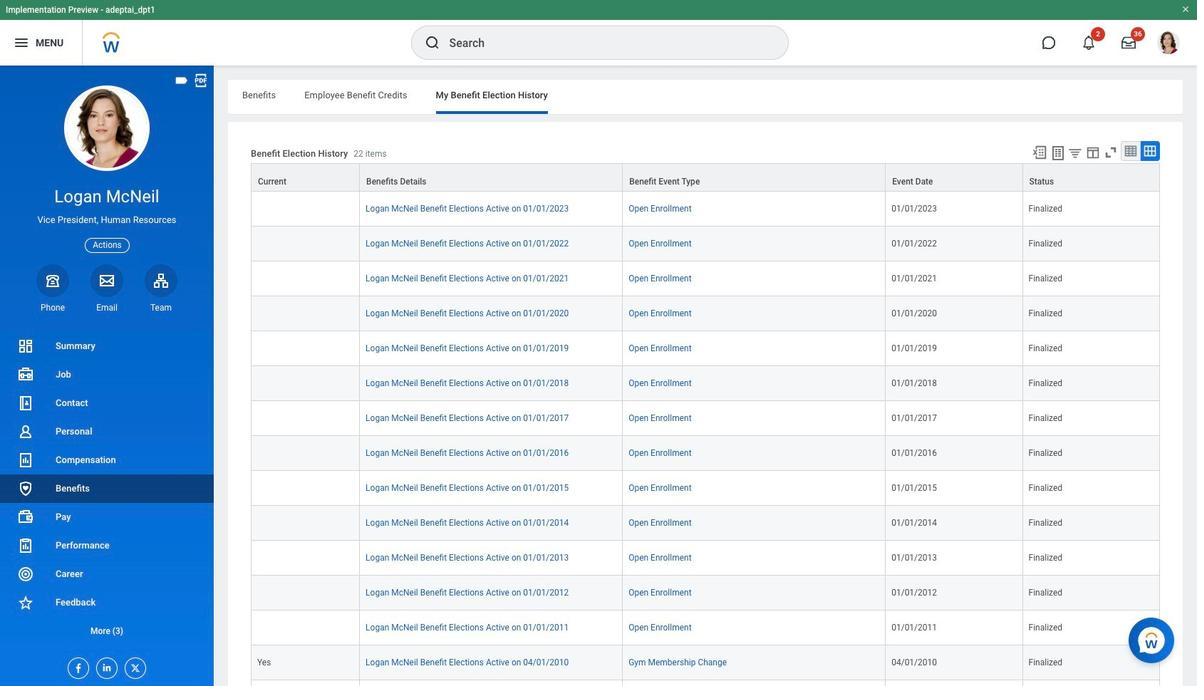 Task type: describe. For each thing, give the bounding box(es) containing it.
13 row from the top
[[251, 576, 1160, 611]]

feedback image
[[17, 594, 34, 611]]

8 row from the top
[[251, 401, 1160, 436]]

justify image
[[13, 34, 30, 51]]

fullscreen image
[[1103, 145, 1119, 160]]

cell for fifth row
[[251, 296, 360, 331]]

5 row from the top
[[251, 296, 1160, 331]]

performance image
[[17, 537, 34, 554]]

phone image
[[43, 272, 63, 289]]

view team image
[[152, 272, 170, 289]]

x image
[[125, 658, 141, 674]]

tag image
[[174, 73, 190, 88]]

2 row from the top
[[251, 192, 1160, 227]]

cell for eighth row from the top
[[251, 401, 360, 436]]

export to worksheets image
[[1050, 145, 1067, 162]]

4 row from the top
[[251, 262, 1160, 296]]

search image
[[424, 34, 441, 51]]

table image
[[1124, 144, 1138, 158]]

job image
[[17, 366, 34, 383]]

phone logan mcneil element
[[36, 302, 69, 313]]

cell for 5th row from the bottom
[[251, 541, 360, 576]]

close environment banner image
[[1181, 5, 1190, 14]]

cell for 2nd row from the top
[[251, 192, 360, 227]]

summary image
[[17, 338, 34, 355]]

personal image
[[17, 423, 34, 440]]

mail image
[[98, 272, 115, 289]]

cell for sixth row from the top of the page
[[251, 331, 360, 366]]

contact image
[[17, 395, 34, 412]]

cell for sixth row from the bottom of the page
[[251, 506, 360, 541]]

6 row from the top
[[251, 331, 1160, 366]]

15 row from the top
[[251, 646, 1160, 681]]

3 row from the top
[[251, 227, 1160, 262]]

team logan mcneil element
[[145, 302, 177, 313]]

export to excel image
[[1032, 145, 1047, 160]]

12 row from the top
[[251, 541, 1160, 576]]

14 row from the top
[[251, 611, 1160, 646]]

cell for 16th row from the top of the page
[[251, 681, 360, 686]]

select to filter grid data image
[[1067, 145, 1083, 160]]

career image
[[17, 566, 34, 583]]



Task type: locate. For each thing, give the bounding box(es) containing it.
cell for tenth row from the top of the page
[[251, 471, 360, 506]]

facebook image
[[68, 658, 84, 674]]

16 row from the top
[[251, 681, 1160, 686]]

toolbar
[[1025, 141, 1160, 163]]

tab list
[[228, 80, 1183, 114]]

7 row from the top
[[251, 366, 1160, 401]]

9 row from the top
[[251, 436, 1160, 471]]

cell for 13th row
[[251, 576, 360, 611]]

banner
[[0, 0, 1197, 66]]

cell for ninth row from the top
[[251, 436, 360, 471]]

inbox large image
[[1122, 36, 1136, 50]]

expand table image
[[1143, 144, 1157, 158]]

navigation pane region
[[0, 66, 214, 686]]

profile logan mcneil image
[[1157, 31, 1180, 57]]

benefits image
[[17, 480, 34, 497]]

list
[[0, 332, 214, 646]]

click to view/edit grid preferences image
[[1085, 145, 1101, 160]]

cell for 14th row from the top of the page
[[251, 611, 360, 646]]

notifications large image
[[1082, 36, 1096, 50]]

cell for fourth row from the top of the page
[[251, 262, 360, 296]]

linkedin image
[[97, 658, 113, 673]]

row
[[251, 163, 1160, 192], [251, 192, 1160, 227], [251, 227, 1160, 262], [251, 262, 1160, 296], [251, 296, 1160, 331], [251, 331, 1160, 366], [251, 366, 1160, 401], [251, 401, 1160, 436], [251, 436, 1160, 471], [251, 471, 1160, 506], [251, 506, 1160, 541], [251, 541, 1160, 576], [251, 576, 1160, 611], [251, 611, 1160, 646], [251, 646, 1160, 681], [251, 681, 1160, 686]]

cell for 7th row from the top
[[251, 366, 360, 401]]

compensation image
[[17, 452, 34, 469]]

Search Workday  search field
[[449, 27, 758, 58]]

cell for third row
[[251, 227, 360, 262]]

pay image
[[17, 509, 34, 526]]

11 row from the top
[[251, 506, 1160, 541]]

1 row from the top
[[251, 163, 1160, 192]]

email logan mcneil element
[[90, 302, 123, 313]]

view printable version (pdf) image
[[193, 73, 209, 88]]

cell
[[251, 192, 360, 227], [251, 227, 360, 262], [251, 262, 360, 296], [251, 296, 360, 331], [251, 331, 360, 366], [251, 366, 360, 401], [251, 401, 360, 436], [251, 436, 360, 471], [251, 471, 360, 506], [251, 506, 360, 541], [251, 541, 360, 576], [251, 576, 360, 611], [251, 611, 360, 646], [251, 681, 360, 686], [360, 681, 623, 686], [623, 681, 886, 686], [886, 681, 1023, 686], [1023, 681, 1160, 686]]

10 row from the top
[[251, 471, 1160, 506]]



Task type: vqa. For each thing, say whether or not it's contained in the screenshot.
Feedback image
yes



